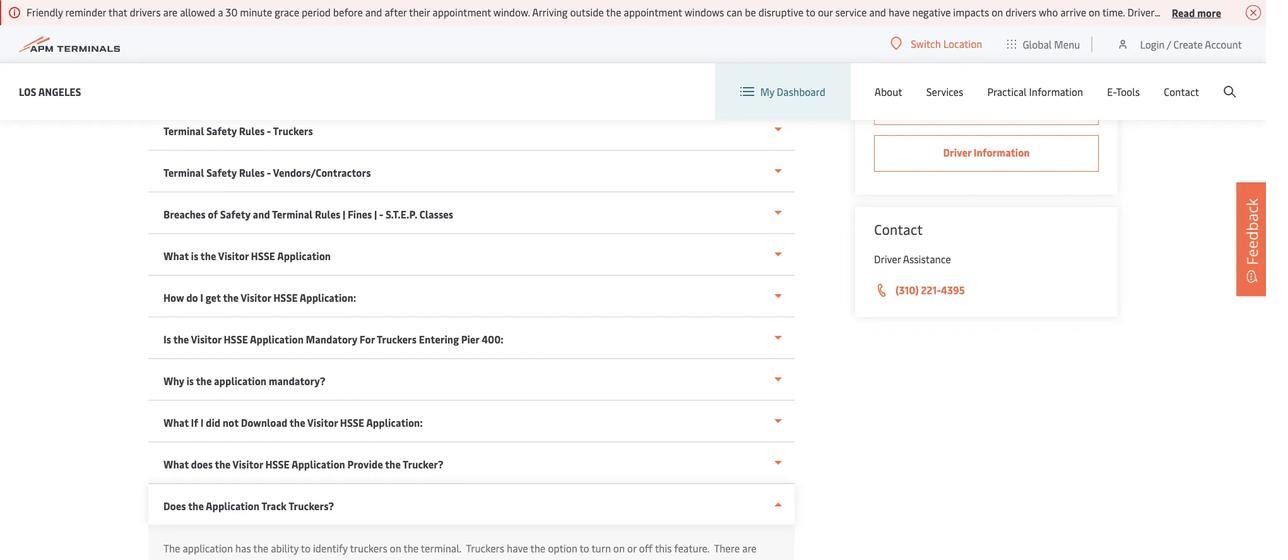 Task type: locate. For each thing, give the bounding box(es) containing it.
1 vertical spatial information
[[974, 145, 1030, 159]]

3 what from the top
[[164, 457, 189, 471]]

that right drivers
[[1162, 5, 1181, 19]]

- down terminal safety rules - truckers
[[267, 165, 271, 179]]

0 vertical spatial terminal
[[164, 124, 204, 138]]

truckers
[[273, 124, 313, 138], [377, 332, 417, 346], [466, 541, 505, 555]]

appointment left windows
[[624, 5, 683, 19]]

and left after
[[365, 5, 382, 19]]

0 vertical spatial i
[[200, 290, 203, 304]]

and down terminal safety rules - vendors/contractors
[[253, 207, 270, 221]]

is the visitor hsse application mandatory for truckers entering pier 400: button
[[148, 318, 795, 359]]

1 vertical spatial are
[[743, 541, 757, 555]]

switch location button
[[891, 37, 983, 51]]

1 horizontal spatial drivers
[[1006, 5, 1037, 19]]

at
[[204, 557, 213, 560]]

this right off
[[655, 541, 672, 555]]

1 vertical spatial application:
[[366, 415, 423, 429]]

truckers?
[[289, 499, 334, 513]]

services
[[927, 85, 964, 98]]

how do i get the visitor hsse application: button
[[148, 276, 795, 318]]

1 vertical spatial terminal
[[164, 165, 204, 179]]

application inside dropdown button
[[277, 249, 331, 263]]

outside right the arriving
[[570, 5, 604, 19]]

terminal safety rules - vendors/contractors button
[[148, 151, 795, 193]]

1 vertical spatial safety
[[206, 165, 237, 179]]

contact down the "login / create account" link
[[1164, 85, 1200, 98]]

truckers right for
[[377, 332, 417, 346]]

dashboard
[[777, 85, 826, 98]]

truckers up terminal safety rules - vendors/contractors
[[273, 124, 313, 138]]

what inside what if i did not download the visitor hsse application: dropdown button
[[164, 415, 189, 429]]

2 | from the left
[[374, 207, 377, 221]]

1 | from the left
[[343, 207, 346, 221]]

driver
[[944, 145, 972, 159], [874, 252, 901, 266]]

0 vertical spatial what
[[164, 249, 189, 263]]

information inside dropdown button
[[1030, 85, 1084, 98]]

hsse up how do i get the visitor hsse application:
[[251, 249, 275, 263]]

|
[[343, 207, 346, 221], [374, 207, 377, 221]]

what if i did not download the visitor hsse application: button
[[148, 401, 795, 443]]

location
[[944, 37, 983, 51]]

rules up terminal safety rules - vendors/contractors
[[239, 124, 265, 138]]

i right the do
[[200, 290, 203, 304]]

login
[[1141, 37, 1165, 51]]

global
[[1023, 37, 1052, 51]]

safety right of
[[220, 207, 251, 221]]

what left if
[[164, 415, 189, 429]]

what for what does the visitor hsse application provide the trucker?
[[164, 457, 189, 471]]

/
[[1167, 37, 1171, 51]]

i right if
[[201, 415, 204, 429]]

0 vertical spatial contact
[[1164, 85, 1200, 98]]

after
[[385, 5, 407, 19]]

if
[[191, 415, 198, 429]]

windows
[[685, 5, 724, 19]]

1 horizontal spatial and
[[365, 5, 382, 19]]

before
[[333, 5, 363, 19]]

is up the do
[[191, 249, 198, 263]]

this right at
[[216, 557, 233, 560]]

(310) 221-4395 link
[[874, 282, 1099, 299]]

is inside dropdown button
[[187, 374, 194, 388]]

2 horizontal spatial truckers
[[466, 541, 505, 555]]

0 horizontal spatial outside
[[570, 5, 604, 19]]

grace
[[275, 5, 299, 19]]

1 horizontal spatial appointment
[[624, 5, 683, 19]]

and right service
[[870, 5, 886, 19]]

1 horizontal spatial driver
[[944, 145, 972, 159]]

0 horizontal spatial have
[[507, 541, 528, 555]]

drivers left who
[[1006, 5, 1037, 19]]

0 horizontal spatial arrive
[[1061, 5, 1087, 19]]

contact up driver assistance at the top right
[[874, 220, 923, 239]]

outside left close alert image
[[1212, 5, 1245, 19]]

feature.
[[307, 557, 343, 560]]

who
[[1039, 5, 1058, 19]]

of
[[208, 207, 218, 221]]

1 vertical spatial have
[[507, 541, 528, 555]]

to right "ability"
[[301, 541, 311, 555]]

what left does at bottom
[[164, 457, 189, 471]]

what for what is the visitor hsse application
[[164, 249, 189, 263]]

assistance
[[903, 252, 951, 266]]

is inside dropdown button
[[191, 249, 198, 263]]

rules down terminal safety rules - truckers
[[239, 165, 265, 179]]

their right after
[[409, 5, 430, 19]]

terminal for terminal safety rules - vendors/contractors
[[164, 165, 204, 179]]

global menu
[[1023, 37, 1081, 51]]

0 vertical spatial have
[[889, 5, 910, 19]]

safety up of
[[206, 165, 237, 179]]

about
[[875, 85, 903, 98]]

visitor inside dropdown button
[[218, 249, 249, 263]]

1 vertical spatial rules
[[239, 165, 265, 179]]

off
[[639, 541, 653, 555]]

0 horizontal spatial contact
[[874, 220, 923, 239]]

feedback
[[1242, 198, 1263, 265]]

1 vertical spatial what
[[164, 415, 189, 429]]

2 vertical spatial safety
[[220, 207, 251, 221]]

have left negative
[[889, 5, 910, 19]]

0 horizontal spatial their
[[409, 5, 430, 19]]

hsse up why is the application mandatory?
[[224, 332, 248, 346]]

have left 'option' at left bottom
[[507, 541, 528, 555]]

1 horizontal spatial arrive
[[1183, 5, 1209, 19]]

this
[[655, 541, 672, 555], [216, 557, 233, 560], [288, 557, 305, 560]]

0 vertical spatial safety
[[206, 124, 237, 138]]

and
[[365, 5, 382, 19], [870, 5, 886, 19], [253, 207, 270, 221]]

is
[[191, 249, 198, 263], [187, 374, 194, 388]]

1 vertical spatial -
[[267, 165, 271, 179]]

read more
[[1172, 5, 1222, 19]]

does
[[164, 499, 186, 513]]

1 drivers from the left
[[130, 5, 161, 19]]

0 horizontal spatial appointment
[[433, 5, 491, 19]]

0 vertical spatial information
[[1030, 85, 1084, 98]]

what inside what does the visitor hsse application provide the trucker? dropdown button
[[164, 457, 189, 471]]

0 horizontal spatial are
[[163, 5, 178, 19]]

| left fines
[[343, 207, 346, 221]]

application down breaches of safety and terminal rules | fines | - s.t.e.p. classes on the top of the page
[[277, 249, 331, 263]]

1 horizontal spatial their
[[1248, 5, 1267, 19]]

e-
[[1108, 85, 1117, 98]]

this down "ability"
[[288, 557, 305, 560]]

drivers
[[1128, 5, 1160, 19]]

does the application track truckers? button
[[148, 484, 795, 525]]

2 vertical spatial truckers
[[466, 541, 505, 555]]

that right reminder
[[108, 5, 127, 19]]

application: up the mandatory
[[300, 290, 356, 304]]

identify
[[313, 541, 348, 555]]

are right there at the right
[[743, 541, 757, 555]]

information down global menu
[[1030, 85, 1084, 98]]

safety
[[206, 124, 237, 138], [206, 165, 237, 179], [220, 207, 251, 221]]

- left s.t.e.p.
[[379, 207, 384, 221]]

0 horizontal spatial driver
[[874, 252, 901, 266]]

1 vertical spatial driver
[[874, 252, 901, 266]]

0 horizontal spatial and
[[253, 207, 270, 221]]

read
[[1172, 5, 1195, 19]]

1 vertical spatial contact
[[874, 220, 923, 239]]

-
[[267, 124, 271, 138], [267, 165, 271, 179], [379, 207, 384, 221]]

1 horizontal spatial |
[[374, 207, 377, 221]]

are left allowed
[[163, 5, 178, 19]]

0 vertical spatial are
[[163, 5, 178, 19]]

1 what from the top
[[164, 249, 189, 263]]

0 horizontal spatial application:
[[300, 290, 356, 304]]

why
[[164, 374, 184, 388]]

- up terminal safety rules - vendors/contractors
[[267, 124, 271, 138]]

2 vertical spatial what
[[164, 457, 189, 471]]

0 vertical spatial driver
[[944, 145, 972, 159]]

2 arrive from the left
[[1183, 5, 1209, 19]]

0 horizontal spatial drivers
[[130, 5, 161, 19]]

driver up "(310)"
[[874, 252, 901, 266]]

1 horizontal spatial truckers
[[377, 332, 417, 346]]

on left the time.
[[1089, 5, 1101, 19]]

feedback button
[[1237, 182, 1267, 296]]

their right more
[[1248, 5, 1267, 19]]

are inside the application has the ability to identify truckers on the terminal.  truckers have the option to turn on or off this feature.  there are no plans at this time to use this feature.
[[743, 541, 757, 555]]

1 horizontal spatial have
[[889, 5, 910, 19]]

rules left fines
[[315, 207, 341, 221]]

0 vertical spatial truckers
[[273, 124, 313, 138]]

terminal for terminal safety rules - truckers
[[164, 124, 204, 138]]

| right fines
[[374, 207, 377, 221]]

training driver access form
[[925, 98, 1049, 112]]

1 horizontal spatial that
[[1162, 5, 1181, 19]]

1 vertical spatial i
[[201, 415, 204, 429]]

1 vertical spatial is
[[187, 374, 194, 388]]

e-tools button
[[1108, 63, 1140, 120]]

driver down training
[[944, 145, 972, 159]]

information down access
[[974, 145, 1030, 159]]

1 outside from the left
[[570, 5, 604, 19]]

appointment left window. on the top left
[[433, 5, 491, 19]]

the inside dropdown button
[[200, 249, 216, 263]]

breaches of safety and terminal rules | fines | - s.t.e.p. classes button
[[148, 193, 795, 234]]

1 vertical spatial truckers
[[377, 332, 417, 346]]

hsse up "track"
[[265, 457, 290, 471]]

what does the visitor hsse application provide the trucker?
[[164, 457, 444, 471]]

arrive up login / create account
[[1183, 5, 1209, 19]]

trucker?
[[403, 457, 444, 471]]

vendors/contractors
[[273, 165, 371, 179]]

1 vertical spatial application
[[183, 541, 233, 555]]

0 vertical spatial application
[[214, 374, 266, 388]]

visitor right is
[[191, 332, 222, 346]]

0 horizontal spatial that
[[108, 5, 127, 19]]

does
[[191, 457, 213, 471]]

safety up terminal safety rules - vendors/contractors
[[206, 124, 237, 138]]

2 i from the top
[[201, 415, 204, 429]]

classes
[[420, 207, 453, 221]]

that
[[108, 5, 127, 19], [1162, 5, 1181, 19]]

1 horizontal spatial this
[[288, 557, 305, 560]]

visitor up what does the visitor hsse application provide the trucker?
[[307, 415, 338, 429]]

visitor
[[218, 249, 249, 263], [241, 290, 271, 304], [191, 332, 222, 346], [307, 415, 338, 429], [233, 457, 263, 471]]

my dashboard button
[[740, 63, 826, 120]]

0 vertical spatial rules
[[239, 124, 265, 138]]

1 horizontal spatial application:
[[366, 415, 423, 429]]

provide
[[348, 457, 383, 471]]

application up 'not'
[[214, 374, 266, 388]]

arrive right who
[[1061, 5, 1087, 19]]

1 horizontal spatial are
[[743, 541, 757, 555]]

drivers left allowed
[[130, 5, 161, 19]]

1 i from the top
[[200, 290, 203, 304]]

get
[[206, 290, 221, 304]]

application: up trucker? in the bottom left of the page
[[366, 415, 423, 429]]

is for what
[[191, 249, 198, 263]]

to left use
[[258, 557, 267, 560]]

truckers down does the application track truckers? dropdown button
[[466, 541, 505, 555]]

visitor down what is the visitor hsse application
[[241, 290, 271, 304]]

- for truckers
[[267, 124, 271, 138]]

is for why
[[187, 374, 194, 388]]

0 vertical spatial -
[[267, 124, 271, 138]]

0 vertical spatial is
[[191, 249, 198, 263]]

breaches
[[164, 207, 206, 221]]

2 what from the top
[[164, 415, 189, 429]]

ability
[[271, 541, 299, 555]]

safety for truckers
[[206, 124, 237, 138]]

0 horizontal spatial |
[[343, 207, 346, 221]]

pier
[[461, 332, 480, 346]]

2 horizontal spatial this
[[655, 541, 672, 555]]

driver for driver information
[[944, 145, 972, 159]]

the
[[606, 5, 621, 19], [200, 249, 216, 263], [223, 290, 239, 304], [173, 332, 189, 346], [196, 374, 212, 388], [290, 415, 305, 429], [215, 457, 231, 471], [385, 457, 401, 471], [188, 499, 204, 513], [253, 541, 269, 555], [404, 541, 419, 555], [531, 541, 546, 555]]

did
[[206, 415, 221, 429]]

period
[[302, 5, 331, 19]]

what inside the what is the visitor hsse application dropdown button
[[164, 249, 189, 263]]

option
[[548, 541, 578, 555]]

to left turn at the left of page
[[580, 541, 589, 555]]

allowed
[[180, 5, 215, 19]]

to left our
[[806, 5, 816, 19]]

driver
[[964, 98, 992, 112]]

application up at
[[183, 541, 233, 555]]

i for get
[[200, 290, 203, 304]]

terminal safety rules - truckers
[[164, 124, 313, 138]]

los angeles
[[19, 84, 81, 98]]

1 horizontal spatial outside
[[1212, 5, 1245, 19]]

visitor up get
[[218, 249, 249, 263]]

application
[[277, 249, 331, 263], [250, 332, 304, 346], [292, 457, 345, 471], [206, 499, 260, 513]]

on right truckers
[[390, 541, 401, 555]]

is right why
[[187, 374, 194, 388]]

what up how
[[164, 249, 189, 263]]

for
[[360, 332, 375, 346]]



Task type: describe. For each thing, give the bounding box(es) containing it.
mandatory
[[306, 332, 358, 346]]

be
[[745, 5, 756, 19]]

s.t.e.p.
[[386, 207, 417, 221]]

1 horizontal spatial contact
[[1164, 85, 1200, 98]]

account
[[1205, 37, 1243, 51]]

form
[[1026, 98, 1049, 112]]

how do i get the visitor hsse application:
[[164, 290, 356, 304]]

entering
[[419, 332, 459, 346]]

2 appointment from the left
[[624, 5, 683, 19]]

breaches of safety and terminal rules | fines | - s.t.e.p. classes
[[164, 207, 453, 221]]

0 horizontal spatial truckers
[[273, 124, 313, 138]]

i for did
[[201, 415, 204, 429]]

why is the application mandatory? button
[[148, 359, 795, 401]]

hsse down what is the visitor hsse application
[[274, 290, 298, 304]]

driver for driver assistance
[[874, 252, 901, 266]]

and inside dropdown button
[[253, 207, 270, 221]]

1 that from the left
[[108, 5, 127, 19]]

on right the impacts on the top of the page
[[992, 5, 1003, 19]]

more
[[1198, 5, 1222, 19]]

download
[[241, 415, 288, 429]]

disruptive
[[759, 5, 804, 19]]

2 outside from the left
[[1212, 5, 1245, 19]]

track
[[261, 499, 287, 513]]

terminal safety rules - vendors/contractors
[[164, 165, 371, 179]]

221-
[[921, 283, 941, 297]]

login / create account
[[1141, 37, 1243, 51]]

visitor up does the application track truckers?
[[233, 457, 263, 471]]

services button
[[927, 63, 964, 120]]

driver information
[[944, 145, 1030, 159]]

terminal safety rules - truckers button
[[148, 109, 795, 151]]

application left "track"
[[206, 499, 260, 513]]

close alert image
[[1246, 5, 1262, 20]]

0 vertical spatial application:
[[300, 290, 356, 304]]

plans
[[177, 557, 202, 560]]

impacts
[[954, 5, 990, 19]]

negative
[[913, 5, 951, 19]]

menu
[[1055, 37, 1081, 51]]

what if i did not download the visitor hsse application:
[[164, 415, 423, 429]]

service
[[836, 5, 867, 19]]

our
[[818, 5, 833, 19]]

e-tools
[[1108, 85, 1140, 98]]

no
[[164, 557, 175, 560]]

global menu button
[[995, 25, 1093, 63]]

what does the visitor hsse application provide the trucker? button
[[148, 443, 795, 484]]

access
[[994, 98, 1024, 112]]

what for what if i did not download the visitor hsse application:
[[164, 415, 189, 429]]

1 their from the left
[[409, 5, 430, 19]]

the
[[164, 541, 180, 555]]

not
[[223, 415, 239, 429]]

time.
[[1103, 5, 1125, 19]]

what is the visitor hsse application
[[164, 249, 331, 263]]

2 drivers from the left
[[1006, 5, 1037, 19]]

practical information
[[988, 85, 1084, 98]]

application up truckers?
[[292, 457, 345, 471]]

2 their from the left
[[1248, 5, 1267, 19]]

friendly reminder that drivers are allowed a 30 minute grace period before and after their appointment window. arriving outside the appointment windows can be disruptive to our service and have negative impacts on drivers who arrive on time. drivers that arrive outside their
[[27, 5, 1267, 19]]

2 horizontal spatial and
[[870, 5, 886, 19]]

practical information button
[[988, 63, 1084, 120]]

my dashboard
[[761, 85, 826, 98]]

do
[[186, 290, 198, 304]]

angeles
[[38, 84, 81, 98]]

rules for truckers
[[239, 124, 265, 138]]

fines
[[348, 207, 372, 221]]

(310)
[[896, 283, 919, 297]]

application down how do i get the visitor hsse application:
[[250, 332, 304, 346]]

hsse up provide
[[340, 415, 364, 429]]

hsse inside dropdown button
[[251, 249, 275, 263]]

information for practical information
[[1030, 85, 1084, 98]]

why is the application mandatory?
[[164, 374, 326, 388]]

tools
[[1117, 85, 1140, 98]]

there
[[714, 541, 740, 555]]

reminder
[[65, 5, 106, 19]]

2 vertical spatial terminal
[[272, 207, 313, 221]]

use
[[270, 557, 286, 560]]

read more button
[[1172, 4, 1222, 20]]

does the application track truckers?
[[164, 499, 334, 513]]

training driver access form link
[[874, 88, 1099, 125]]

1 arrive from the left
[[1061, 5, 1087, 19]]

2 vertical spatial rules
[[315, 207, 341, 221]]

minute
[[240, 5, 272, 19]]

driver information link
[[874, 135, 1099, 172]]

4395
[[941, 283, 965, 297]]

arriving
[[532, 5, 568, 19]]

1 appointment from the left
[[433, 5, 491, 19]]

los
[[19, 84, 36, 98]]

have inside the application has the ability to identify truckers on the terminal.  truckers have the option to turn on or off this feature.  there are no plans at this time to use this feature.
[[507, 541, 528, 555]]

a
[[218, 5, 223, 19]]

0 horizontal spatial this
[[216, 557, 233, 560]]

2 vertical spatial -
[[379, 207, 384, 221]]

information for driver information
[[974, 145, 1030, 159]]

has
[[235, 541, 251, 555]]

- for vendors/contractors
[[267, 165, 271, 179]]

create
[[1174, 37, 1203, 51]]

truckers inside the application has the ability to identify truckers on the terminal.  truckers have the option to turn on or off this feature.  there are no plans at this time to use this feature.
[[466, 541, 505, 555]]

how
[[164, 290, 184, 304]]

switch
[[911, 37, 941, 51]]

on left or
[[614, 541, 625, 555]]

driver assistance
[[874, 252, 951, 266]]

login / create account link
[[1117, 25, 1243, 63]]

application inside the application has the ability to identify truckers on the terminal.  truckers have the option to turn on or off this feature.  there are no plans at this time to use this feature.
[[183, 541, 233, 555]]

30
[[226, 5, 238, 19]]

is
[[164, 332, 171, 346]]

safety for vendors/contractors
[[206, 165, 237, 179]]

2 that from the left
[[1162, 5, 1181, 19]]

time
[[235, 557, 256, 560]]

application inside dropdown button
[[214, 374, 266, 388]]

the application has the ability to identify truckers on the terminal.  truckers have the option to turn on or off this feature.  there are no plans at this time to use this feature.
[[164, 541, 757, 560]]

400:
[[482, 332, 504, 346]]

rules for vendors/contractors
[[239, 165, 265, 179]]



Task type: vqa. For each thing, say whether or not it's contained in the screenshot.
allows
no



